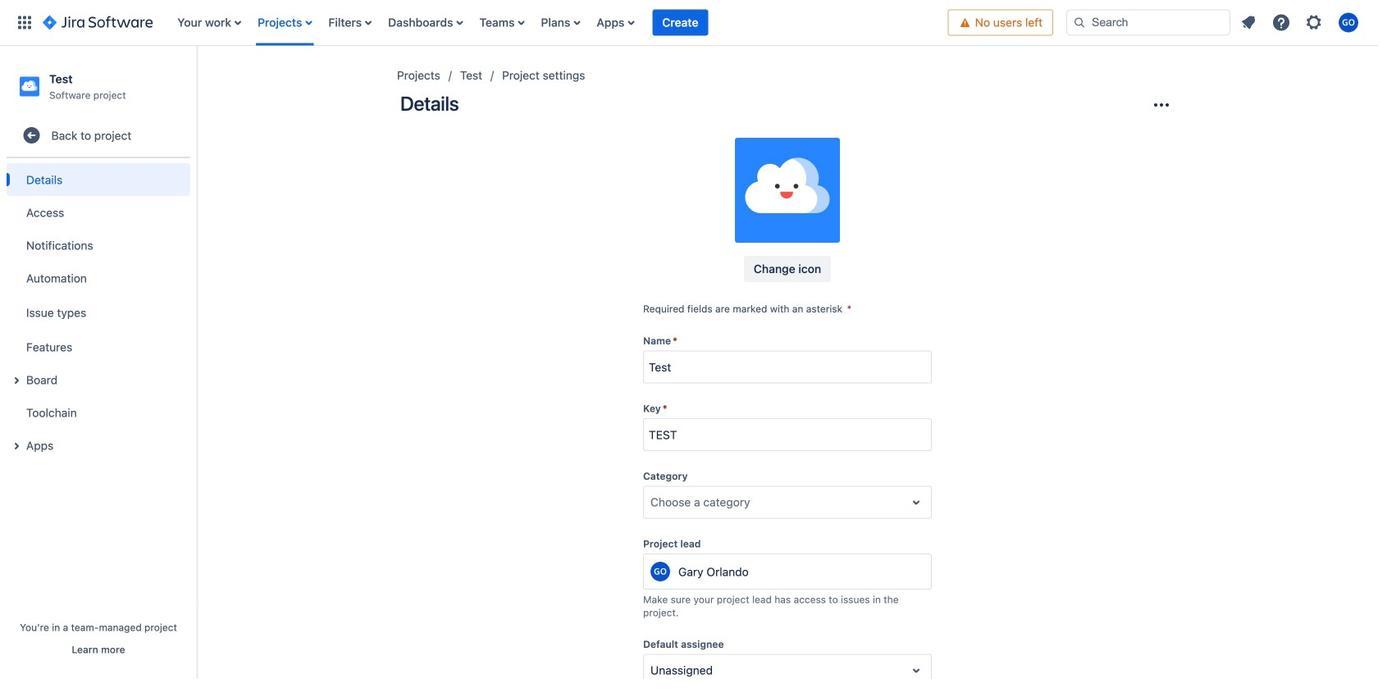 Task type: vqa. For each thing, say whether or not it's contained in the screenshot.
Dismiss Quickstart "image"
no



Task type: locate. For each thing, give the bounding box(es) containing it.
None text field
[[651, 494, 654, 511], [651, 663, 654, 679], [651, 494, 654, 511], [651, 663, 654, 679]]

2 expand image from the top
[[7, 437, 26, 456]]

1 vertical spatial expand image
[[7, 437, 26, 456]]

group inside sidebar element
[[7, 159, 190, 467]]

help image
[[1272, 13, 1291, 32]]

jira software image
[[43, 13, 153, 32], [43, 13, 153, 32]]

1 horizontal spatial list
[[1234, 8, 1369, 37]]

banner
[[0, 0, 1378, 46]]

list
[[169, 0, 948, 46], [1234, 8, 1369, 37]]

expand image
[[7, 371, 26, 391], [7, 437, 26, 456]]

list item
[[653, 0, 708, 46]]

group
[[7, 159, 190, 467]]

None search field
[[1067, 9, 1231, 36]]

settings image
[[1305, 13, 1324, 32]]

appswitcher icon image
[[15, 13, 34, 32]]

primary element
[[10, 0, 948, 46]]

0 vertical spatial expand image
[[7, 371, 26, 391]]

None field
[[644, 352, 931, 382], [644, 420, 931, 450], [644, 352, 931, 382], [644, 420, 931, 450]]

more image
[[1152, 95, 1172, 115]]

1 expand image from the top
[[7, 371, 26, 391]]



Task type: describe. For each thing, give the bounding box(es) containing it.
your profile and settings image
[[1339, 13, 1359, 32]]

sidebar navigation image
[[179, 66, 215, 98]]

sidebar element
[[0, 46, 197, 679]]

open image
[[907, 661, 926, 679]]

0 horizontal spatial list
[[169, 0, 948, 46]]

notifications image
[[1239, 13, 1259, 32]]

project avatar image
[[735, 138, 840, 243]]

search image
[[1073, 16, 1086, 29]]

Search field
[[1067, 9, 1231, 36]]

open image
[[907, 493, 926, 512]]



